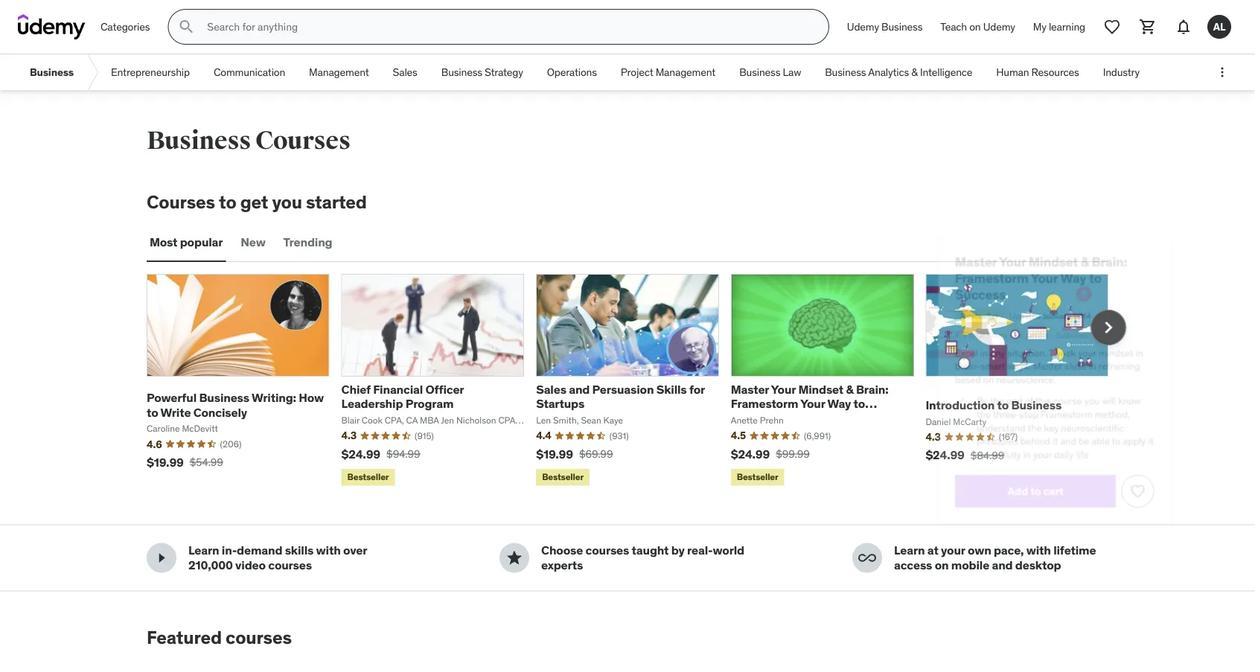 Task type: locate. For each thing, give the bounding box(es) containing it.
on left the mobile
[[935, 557, 949, 573]]

learn inside learn in-demand skills with over 210,000 video courses
[[188, 543, 219, 558]]

operations
[[547, 65, 597, 79]]

courses right video
[[268, 557, 312, 573]]

0 horizontal spatial &
[[846, 382, 854, 397]]

at
[[928, 543, 939, 558]]

and inside sales and persuasion skills for startups
[[569, 382, 590, 397]]

next image
[[1097, 316, 1121, 340]]

human resources link
[[985, 54, 1092, 90]]

business link
[[18, 54, 86, 90]]

categories button
[[92, 9, 159, 45]]

Search for anything text field
[[204, 14, 811, 39]]

medium image left 210,000
[[153, 549, 171, 567]]

management
[[309, 65, 369, 79], [656, 65, 716, 79]]

management inside "link"
[[309, 65, 369, 79]]

management left sales link
[[309, 65, 369, 79]]

1 medium image from the left
[[153, 549, 171, 567]]

choose
[[541, 543, 583, 558]]

1 horizontal spatial medium image
[[506, 549, 524, 567]]

trending
[[283, 235, 333, 250]]

introduction to business
[[926, 398, 1062, 413]]

0 horizontal spatial learn
[[188, 543, 219, 558]]

0 vertical spatial &
[[912, 65, 918, 79]]

business law
[[740, 65, 802, 79]]

2 medium image from the left
[[506, 549, 524, 567]]

entrepreneurship link
[[99, 54, 202, 90]]

medium image
[[153, 549, 171, 567], [506, 549, 524, 567]]

learn left the at
[[895, 543, 925, 558]]

powerful business writing: how to write concisely
[[147, 390, 324, 420]]

medium image left 'experts'
[[506, 549, 524, 567]]

communication link
[[202, 54, 297, 90]]

wishlist image
[[1104, 18, 1122, 36]]

0 horizontal spatial on
[[935, 557, 949, 573]]

sales and persuasion skills for startups link
[[536, 382, 705, 412]]

with left over at the bottom left of the page
[[316, 543, 341, 558]]

learn inside learn at your own pace, with lifetime access on mobile and desktop
[[895, 543, 925, 558]]

1 management from the left
[[309, 65, 369, 79]]

and right 'own'
[[992, 557, 1013, 573]]

0 vertical spatial courses
[[255, 125, 351, 156]]

for
[[690, 382, 705, 397]]

1 vertical spatial sales
[[536, 382, 567, 397]]

2 with from the left
[[1027, 543, 1052, 558]]

2 management from the left
[[656, 65, 716, 79]]

human resources
[[997, 65, 1080, 79]]

sales inside sales and persuasion skills for startups
[[536, 382, 567, 397]]

master your mindset & brain: framestorm your way to success link
[[731, 382, 889, 426]]

2 udemy from the left
[[984, 20, 1016, 33]]

1 vertical spatial courses
[[147, 191, 215, 213]]

courses
[[586, 543, 630, 558], [268, 557, 312, 573], [226, 627, 292, 649]]

udemy business
[[847, 20, 923, 33]]

and left persuasion
[[569, 382, 590, 397]]

0 horizontal spatial sales
[[393, 65, 418, 79]]

1 vertical spatial and
[[992, 557, 1013, 573]]

with inside learn in-demand skills with over 210,000 video courses
[[316, 543, 341, 558]]

on
[[970, 20, 981, 33], [935, 557, 949, 573]]

1 vertical spatial &
[[846, 382, 854, 397]]

udemy
[[847, 20, 880, 33], [984, 20, 1016, 33]]

to inside master your mindset & brain: framestorm your way to success
[[854, 396, 866, 412]]

1 horizontal spatial management
[[656, 65, 716, 79]]

business law link
[[728, 54, 813, 90]]

started
[[306, 191, 367, 213]]

al link
[[1202, 9, 1238, 45]]

0 horizontal spatial medium image
[[153, 549, 171, 567]]

industry link
[[1092, 54, 1152, 90]]

210,000
[[188, 557, 233, 573]]

0 vertical spatial sales
[[393, 65, 418, 79]]

most
[[150, 235, 178, 250]]

get
[[240, 191, 268, 213]]

1 learn from the left
[[188, 543, 219, 558]]

industry
[[1104, 65, 1140, 79]]

project management link
[[609, 54, 728, 90]]

1 horizontal spatial with
[[1027, 543, 1052, 558]]

learn left in-
[[188, 543, 219, 558]]

you
[[272, 191, 302, 213]]

1 horizontal spatial on
[[970, 20, 981, 33]]

sales
[[393, 65, 418, 79], [536, 382, 567, 397]]

al
[[1214, 20, 1226, 33]]

0 horizontal spatial management
[[309, 65, 369, 79]]

carousel element
[[147, 274, 1127, 489]]

by
[[672, 543, 685, 558]]

& left brain:
[[846, 382, 854, 397]]

& inside master your mindset & brain: framestorm your way to success
[[846, 382, 854, 397]]

own
[[968, 543, 992, 558]]

officer
[[426, 382, 464, 397]]

framestorm
[[731, 396, 799, 412]]

learn
[[188, 543, 219, 558], [895, 543, 925, 558]]

learn in-demand skills with over 210,000 video courses
[[188, 543, 367, 573]]

udemy left my at the top right
[[984, 20, 1016, 33]]

udemy up analytics
[[847, 20, 880, 33]]

courses inside learn in-demand skills with over 210,000 video courses
[[268, 557, 312, 573]]

business strategy link
[[430, 54, 535, 90]]

desktop
[[1016, 557, 1062, 573]]

1 horizontal spatial udemy
[[984, 20, 1016, 33]]

real-
[[688, 543, 713, 558]]

and inside learn at your own pace, with lifetime access on mobile and desktop
[[992, 557, 1013, 573]]

business courses
[[147, 125, 351, 156]]

communication
[[214, 65, 285, 79]]

to
[[219, 191, 237, 213], [854, 396, 866, 412], [998, 398, 1009, 413], [147, 405, 158, 420]]

medium image for learn
[[153, 549, 171, 567]]

popular
[[180, 235, 223, 250]]

1 horizontal spatial learn
[[895, 543, 925, 558]]

to right way
[[854, 396, 866, 412]]

and
[[569, 382, 590, 397], [992, 557, 1013, 573]]

1 with from the left
[[316, 543, 341, 558]]

on right "teach"
[[970, 20, 981, 33]]

with
[[316, 543, 341, 558], [1027, 543, 1052, 558]]

master your mindset & brain: framestorm your way to success
[[731, 382, 889, 426]]

0 vertical spatial and
[[569, 382, 590, 397]]

notifications image
[[1175, 18, 1193, 36]]

your right master at the right bottom of the page
[[772, 382, 796, 397]]

taught
[[632, 543, 669, 558]]

management right project
[[656, 65, 716, 79]]

with inside learn at your own pace, with lifetime access on mobile and desktop
[[1027, 543, 1052, 558]]

world
[[713, 543, 745, 558]]

1 horizontal spatial sales
[[536, 382, 567, 397]]

&
[[912, 65, 918, 79], [846, 382, 854, 397]]

1 horizontal spatial and
[[992, 557, 1013, 573]]

0 horizontal spatial and
[[569, 382, 590, 397]]

& right analytics
[[912, 65, 918, 79]]

0 horizontal spatial udemy
[[847, 20, 880, 33]]

on inside learn at your own pace, with lifetime access on mobile and desktop
[[935, 557, 949, 573]]

courses for featured courses
[[226, 627, 292, 649]]

0 horizontal spatial with
[[316, 543, 341, 558]]

with right the 'pace,'
[[1027, 543, 1052, 558]]

sales right management "link"
[[393, 65, 418, 79]]

sales left persuasion
[[536, 382, 567, 397]]

concisely
[[193, 405, 247, 420]]

courses up most popular at the left of the page
[[147, 191, 215, 213]]

udemy image
[[18, 14, 86, 39]]

1 vertical spatial on
[[935, 557, 949, 573]]

courses inside choose courses taught by real-world experts
[[586, 543, 630, 558]]

0 horizontal spatial courses
[[147, 191, 215, 213]]

0 vertical spatial on
[[970, 20, 981, 33]]

management link
[[297, 54, 381, 90]]

sales for sales
[[393, 65, 418, 79]]

courses left taught
[[586, 543, 630, 558]]

courses down video
[[226, 627, 292, 649]]

courses up you
[[255, 125, 351, 156]]

analytics
[[869, 65, 910, 79]]

to left write
[[147, 405, 158, 420]]

your left way
[[801, 396, 826, 412]]

learn at your own pace, with lifetime access on mobile and desktop
[[895, 543, 1097, 573]]

skills
[[657, 382, 687, 397]]

2 learn from the left
[[895, 543, 925, 558]]



Task type: describe. For each thing, give the bounding box(es) containing it.
featured
[[147, 627, 222, 649]]

resources
[[1032, 65, 1080, 79]]

mindset
[[799, 382, 844, 397]]

courses to get you started
[[147, 191, 367, 213]]

teach
[[941, 20, 968, 33]]

program
[[406, 396, 454, 412]]

startups
[[536, 396, 585, 412]]

pace,
[[994, 543, 1024, 558]]

arrow pointing to subcategory menu links image
[[86, 54, 99, 90]]

powerful
[[147, 390, 197, 406]]

experts
[[541, 557, 583, 573]]

medium image for choose
[[506, 549, 524, 567]]

learn for learn at your own pace, with lifetime access on mobile and desktop
[[895, 543, 925, 558]]

learning
[[1049, 20, 1086, 33]]

brain:
[[856, 382, 889, 397]]

strategy
[[485, 65, 523, 79]]

most popular
[[150, 235, 223, 250]]

operations link
[[535, 54, 609, 90]]

to inside powerful business writing: how to write concisely
[[147, 405, 158, 420]]

business inside powerful business writing: how to write concisely
[[199, 390, 250, 406]]

powerful business writing: how to write concisely link
[[147, 390, 324, 420]]

master
[[731, 382, 769, 397]]

skills
[[285, 543, 314, 558]]

success
[[731, 411, 778, 426]]

categories
[[101, 20, 150, 33]]

medium image
[[859, 549, 877, 567]]

write
[[161, 405, 191, 420]]

more subcategory menu links image
[[1216, 65, 1230, 80]]

shopping cart with 0 items image
[[1140, 18, 1157, 36]]

to left get
[[219, 191, 237, 213]]

human
[[997, 65, 1030, 79]]

over
[[343, 543, 367, 558]]

how
[[299, 390, 324, 406]]

introduction to business link
[[926, 398, 1062, 413]]

teach on udemy
[[941, 20, 1016, 33]]

new
[[241, 235, 266, 250]]

chief
[[342, 382, 371, 397]]

your
[[942, 543, 966, 558]]

introduction
[[926, 398, 995, 413]]

my learning
[[1034, 20, 1086, 33]]

business strategy
[[441, 65, 523, 79]]

in-
[[222, 543, 237, 558]]

chief financial officer leadership program link
[[342, 382, 464, 412]]

1 horizontal spatial &
[[912, 65, 918, 79]]

my
[[1034, 20, 1047, 33]]

video
[[235, 557, 266, 573]]

sales and persuasion skills for startups
[[536, 382, 705, 412]]

most popular button
[[147, 225, 226, 261]]

writing:
[[252, 390, 296, 406]]

submit search image
[[178, 18, 195, 36]]

1 horizontal spatial courses
[[255, 125, 351, 156]]

sales link
[[381, 54, 430, 90]]

business analytics & intelligence
[[825, 65, 973, 79]]

1 udemy from the left
[[847, 20, 880, 33]]

persuasion
[[593, 382, 654, 397]]

project management
[[621, 65, 716, 79]]

business analytics & intelligence link
[[813, 54, 985, 90]]

entrepreneurship
[[111, 65, 190, 79]]

featured courses
[[147, 627, 292, 649]]

intelligence
[[921, 65, 973, 79]]

sales for sales and persuasion skills for startups
[[536, 382, 567, 397]]

mobile
[[952, 557, 990, 573]]

choose courses taught by real-world experts
[[541, 543, 745, 573]]

demand
[[237, 543, 283, 558]]

to right the introduction
[[998, 398, 1009, 413]]

teach on udemy link
[[932, 9, 1025, 45]]

new button
[[238, 225, 269, 261]]

project
[[621, 65, 654, 79]]

1 horizontal spatial your
[[801, 396, 826, 412]]

way
[[828, 396, 852, 412]]

0 horizontal spatial your
[[772, 382, 796, 397]]

learn for learn in-demand skills with over 210,000 video courses
[[188, 543, 219, 558]]

lifetime
[[1054, 543, 1097, 558]]

access
[[895, 557, 933, 573]]

law
[[783, 65, 802, 79]]

my learning link
[[1025, 9, 1095, 45]]

chief financial officer leadership program
[[342, 382, 464, 412]]

courses for choose courses taught by real-world experts
[[586, 543, 630, 558]]

trending button
[[281, 225, 336, 261]]

udemy business link
[[839, 9, 932, 45]]



Task type: vqa. For each thing, say whether or not it's contained in the screenshot.
leftmost Learn
yes



